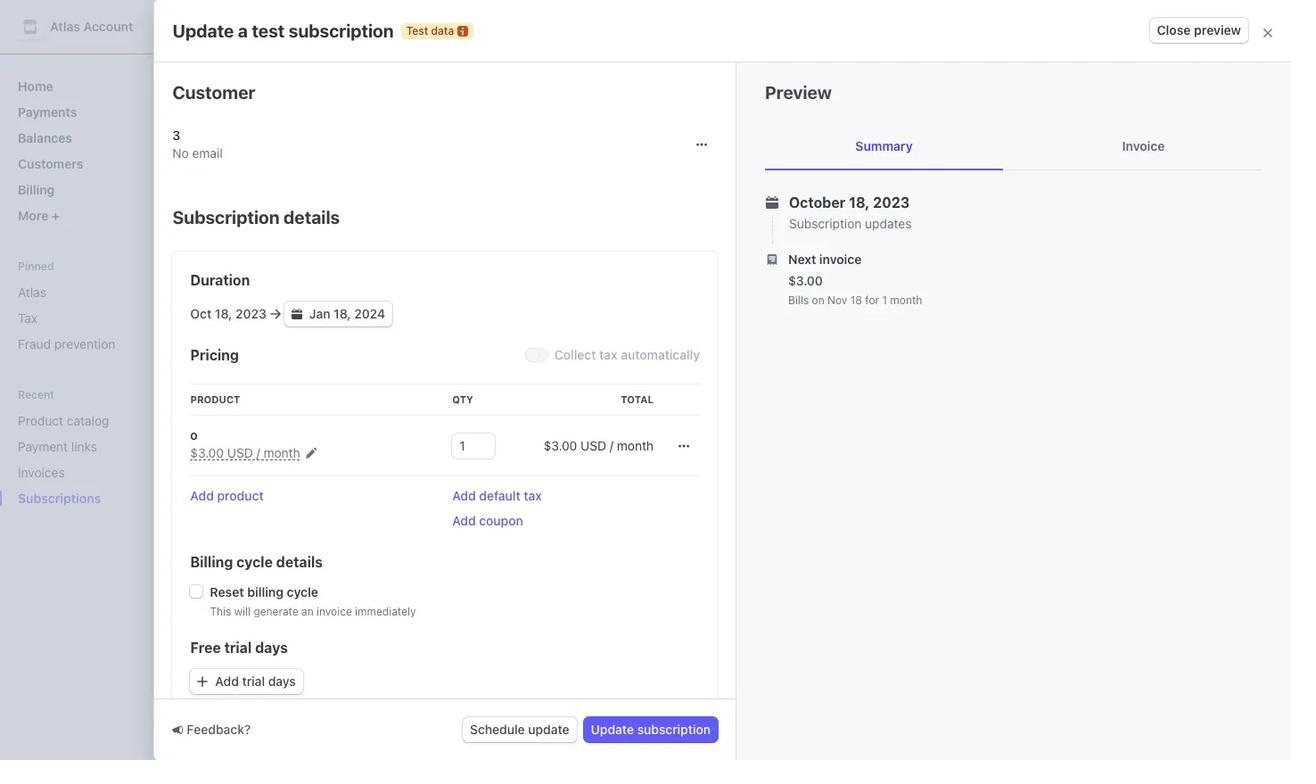 Task type: locate. For each thing, give the bounding box(es) containing it.
$3.00 usd / month up product
[[190, 445, 300, 460]]

0 horizontal spatial invoice
[[317, 605, 352, 618]]

2 horizontal spatial $3.00
[[789, 273, 823, 288]]

1 vertical spatial tax
[[524, 488, 542, 503]]

balances link
[[11, 123, 182, 153]]

details up reset billing cycle this will generate an invoice immediately in the bottom left of the page
[[276, 554, 323, 570]]

subscription inside button
[[638, 722, 711, 737]]

billing up "reset billing cycle" option
[[190, 554, 233, 570]]

cycle up billing at the bottom left
[[237, 554, 273, 570]]

billing inside billing link
[[18, 182, 55, 197]]

tax
[[600, 347, 618, 362], [524, 488, 542, 503]]

tax right default
[[524, 488, 542, 503]]

days for free trial days
[[255, 640, 288, 656]]

2 vertical spatial svg image
[[198, 676, 208, 687]]

atlas inside button
[[50, 19, 80, 34]]

product down next
[[769, 288, 818, 300]]

0 horizontal spatial $3.00
[[190, 445, 224, 460]]

payment
[[18, 439, 68, 454]]

0 horizontal spatial usd
[[227, 445, 253, 460]]

invoice right next
[[820, 252, 862, 267]]

1 horizontal spatial atlas
[[50, 19, 80, 34]]

schedule
[[470, 722, 525, 737]]

1 horizontal spatial subscription
[[790, 216, 862, 231]]

atlas
[[50, 19, 80, 34], [18, 285, 46, 300]]

1 vertical spatial cycle
[[287, 584, 318, 600]]

fraud prevention
[[18, 336, 115, 351]]

pinned navigation links element
[[11, 259, 182, 359]]

18, for october
[[849, 194, 870, 211]]

0 vertical spatial trial
[[224, 640, 252, 656]]

1 vertical spatial invoice
[[317, 605, 352, 618]]

product up the payment
[[18, 413, 63, 428]]

1 vertical spatial test
[[673, 179, 696, 194]]

bills
[[789, 294, 809, 307]]

1 right for
[[883, 294, 888, 307]]

atlas account button
[[18, 14, 151, 39]]

days
[[255, 640, 288, 656], [268, 674, 296, 689]]

0 vertical spatial billing
[[18, 182, 55, 197]]

home link
[[11, 71, 182, 101]]

trial inside button
[[242, 674, 265, 689]]

1 horizontal spatial subscription
[[638, 722, 711, 737]]

atlas inside 'link'
[[18, 285, 46, 300]]

2 horizontal spatial product
[[769, 288, 818, 300]]

links
[[71, 439, 97, 454]]

invoice right an
[[317, 605, 352, 618]]

tab list containing current
[[232, 227, 1220, 264]]

2023 inside october 18, 2023 subscription updates
[[874, 194, 910, 211]]

2023 down the "duration"
[[236, 306, 267, 321]]

0 vertical spatial subscription
[[289, 20, 394, 41]]

1 horizontal spatial 18,
[[334, 306, 351, 321]]

payment links link
[[11, 432, 157, 461]]

data
[[647, 55, 671, 66]]

1 horizontal spatial billing
[[190, 554, 233, 570]]

billing
[[18, 182, 55, 197], [716, 288, 755, 300], [190, 554, 233, 570]]

product up o
[[190, 393, 240, 405]]

update right update
[[591, 722, 634, 737]]

0 horizontal spatial test
[[252, 20, 285, 41]]

0 horizontal spatial /
[[257, 445, 260, 460]]

1 vertical spatial atlas
[[18, 285, 46, 300]]

0 horizontal spatial 2023
[[236, 306, 267, 321]]

invoice link
[[1025, 123, 1263, 170]]

billing cycle details
[[190, 554, 323, 570]]

1 horizontal spatial update
[[591, 722, 634, 737]]

billing link
[[11, 175, 182, 204]]

0 vertical spatial details
[[284, 207, 340, 227]]

tax right collect
[[600, 347, 618, 362]]

0 horizontal spatial 1
[[232, 352, 238, 368]]

1 vertical spatial 2023
[[236, 306, 267, 321]]

a
[[238, 20, 248, 41]]

atlas down pinned
[[18, 285, 46, 300]]

update
[[173, 20, 234, 41], [591, 722, 634, 737]]

svg image inside add trial days button
[[198, 676, 208, 687]]

0 horizontal spatial $3.00 usd / month
[[190, 445, 300, 460]]

0 horizontal spatial subscription
[[289, 20, 394, 41]]

core navigation links element
[[11, 71, 182, 230]]

$3.00 usd / month inside button
[[190, 445, 300, 460]]

update left a
[[173, 20, 234, 41]]

2 horizontal spatial month
[[891, 294, 923, 307]]

default
[[479, 488, 521, 503]]

18,
[[849, 194, 870, 211], [215, 306, 232, 321], [334, 306, 351, 321]]

Reset billing cycle checkbox
[[190, 585, 203, 598]]

customers link
[[11, 149, 182, 178]]

0 vertical spatial test
[[252, 20, 285, 41]]

0 vertical spatial 2023
[[874, 194, 910, 211]]

update inside button
[[591, 722, 634, 737]]

1 horizontal spatial invoice
[[820, 252, 862, 267]]

subscription
[[289, 20, 394, 41], [638, 722, 711, 737]]

jan
[[309, 306, 331, 321]]

add coupon button
[[452, 512, 523, 530]]

18, right jan
[[334, 306, 351, 321]]

0 vertical spatial days
[[255, 640, 288, 656]]

subscription down october
[[790, 216, 862, 231]]

schedule update button
[[463, 717, 577, 742]]

home
[[18, 79, 53, 94]]

atlas account
[[50, 19, 133, 34]]

test
[[252, 20, 285, 41], [673, 179, 696, 194]]

18, inside october 18, 2023 subscription updates
[[849, 194, 870, 211]]

$3.00 usd / month button
[[190, 444, 316, 462]]

prevention
[[54, 336, 115, 351]]

free trial days
[[190, 640, 288, 656]]

0 horizontal spatial subscriptions
[[18, 491, 101, 506]]

oct
[[190, 306, 212, 321]]

0 horizontal spatial product
[[18, 413, 63, 428]]

2 horizontal spatial svg image
[[697, 139, 707, 150]]

2 vertical spatial billing
[[190, 554, 233, 570]]

current button
[[232, 227, 557, 264]]

customer up svg image
[[236, 288, 292, 300]]

1 down —
[[232, 352, 238, 368]]

tax inside "add default tax" button
[[524, 488, 542, 503]]

billing for billing cycle details
[[190, 554, 233, 570]]

customer up the 3 no email
[[173, 82, 255, 103]]

trial
[[224, 640, 252, 656], [242, 674, 265, 689]]

billing up auto
[[716, 288, 755, 300]]

month down total
[[617, 438, 654, 453]]

2 horizontal spatial 18,
[[849, 194, 870, 211]]

1 vertical spatial trial
[[242, 674, 265, 689]]

1 horizontal spatial 2023
[[874, 194, 910, 211]]

update
[[528, 722, 570, 737]]

days down free trial days
[[268, 674, 296, 689]]

an
[[302, 605, 314, 618]]

$3.00
[[789, 273, 823, 288], [544, 438, 578, 453], [190, 445, 224, 460]]

billing
[[247, 584, 284, 600]]

month
[[891, 294, 923, 307], [617, 438, 654, 453], [264, 445, 300, 460]]

add coupon
[[452, 513, 523, 528]]

0 vertical spatial cycle
[[237, 554, 273, 570]]

cycle up an
[[287, 584, 318, 600]]

trial right free
[[224, 640, 252, 656]]

update for update subscription
[[591, 722, 634, 737]]

trial for add
[[242, 674, 265, 689]]

$3.00 usd / month down total
[[544, 438, 654, 453]]

0 vertical spatial atlas
[[50, 19, 80, 34]]

0 horizontal spatial atlas
[[18, 285, 46, 300]]

update subscription button
[[584, 717, 718, 742]]

0 horizontal spatial svg image
[[198, 676, 208, 687]]

1 vertical spatial customer
[[236, 288, 292, 300]]

18, inside button
[[334, 306, 351, 321]]

add for add product
[[190, 488, 214, 503]]

jan 18, 2024
[[309, 306, 386, 321]]

0 horizontal spatial cycle
[[237, 554, 273, 570]]

18, up updates
[[849, 194, 870, 211]]

product
[[769, 288, 818, 300], [190, 393, 240, 405], [18, 413, 63, 428]]

1 horizontal spatial cycle
[[287, 584, 318, 600]]

add up add coupon
[[452, 488, 476, 503]]

recent element
[[0, 406, 196, 513]]

month right for
[[891, 294, 923, 307]]

1 horizontal spatial /
[[610, 438, 614, 453]]

0 vertical spatial invoice
[[820, 252, 862, 267]]

1 horizontal spatial usd
[[581, 438, 607, 453]]

1 horizontal spatial product
[[190, 393, 240, 405]]

1 horizontal spatial $3.00 usd / month
[[544, 438, 654, 453]]

1 horizontal spatial test
[[673, 179, 696, 194]]

tab list
[[232, 114, 1220, 147], [765, 123, 1263, 170], [232, 227, 1220, 264]]

0 vertical spatial 1
[[883, 294, 888, 307]]

1 vertical spatial update
[[591, 722, 634, 737]]

18, left —
[[215, 306, 232, 321]]

tax
[[18, 310, 38, 326]]

coupon
[[479, 513, 523, 528]]

1 horizontal spatial 1
[[883, 294, 888, 307]]

add default tax button
[[452, 487, 542, 505]]

svg image
[[697, 139, 707, 150], [679, 441, 690, 451], [198, 676, 208, 687]]

days inside button
[[268, 674, 296, 689]]

month inside button
[[264, 445, 300, 460]]

2023 for oct
[[236, 306, 267, 321]]

0 vertical spatial subscriptions
[[232, 81, 394, 111]]

add left product
[[190, 488, 214, 503]]

product
[[217, 488, 264, 503]]

subscriptions down invoices
[[18, 491, 101, 506]]

qty
[[452, 393, 474, 405]]

days for add trial days
[[268, 674, 296, 689]]

customer
[[173, 82, 255, 103], [236, 288, 292, 300]]

pinned
[[18, 260, 54, 273]]

test right a
[[252, 20, 285, 41]]

days down generate
[[255, 640, 288, 656]]

test left clocks in the right of the page
[[673, 179, 696, 194]]

month up product
[[264, 445, 300, 460]]

subscriptions down update a test subscription
[[232, 81, 394, 111]]

0 horizontal spatial month
[[264, 445, 300, 460]]

cycle
[[237, 554, 273, 570], [287, 584, 318, 600]]

0 vertical spatial update
[[173, 20, 234, 41]]

automatically
[[621, 347, 700, 362]]

pinned element
[[11, 277, 182, 359]]

trial down free trial days
[[242, 674, 265, 689]]

recent
[[18, 388, 55, 401]]

invoice inside reset billing cycle this will generate an invoice immediately
[[317, 605, 352, 618]]

invoice inside next invoice $3.00 bills on nov 18 for 1 month
[[820, 252, 862, 267]]

0 horizontal spatial update
[[173, 20, 234, 41]]

2023
[[874, 194, 910, 211], [236, 306, 267, 321]]

1
[[883, 294, 888, 307], [232, 352, 238, 368]]

atlas left account
[[50, 19, 80, 34]]

subscription up current
[[173, 207, 280, 227]]

0 horizontal spatial tax
[[524, 488, 542, 503]]

updates
[[865, 216, 912, 231]]

1 vertical spatial subscriptions
[[18, 491, 101, 506]]

1 vertical spatial billing
[[716, 288, 755, 300]]

billing up more
[[18, 182, 55, 197]]

0 horizontal spatial billing
[[18, 182, 55, 197]]

2 vertical spatial product
[[18, 413, 63, 428]]

add down free trial days
[[215, 674, 239, 689]]

next invoice $3.00 bills on nov 18 for 1 month
[[789, 252, 923, 307]]

test clocks link
[[673, 179, 737, 194]]

2023 up updates
[[874, 194, 910, 211]]

details up current
[[284, 207, 340, 227]]

1 vertical spatial days
[[268, 674, 296, 689]]

0 horizontal spatial 18,
[[215, 306, 232, 321]]

update for update a test subscription
[[173, 20, 234, 41]]

None text field
[[452, 434, 495, 459]]

3 no email
[[173, 128, 223, 161]]

1 vertical spatial subscription
[[638, 722, 711, 737]]

1 horizontal spatial svg image
[[679, 441, 690, 451]]

cycle inside reset billing cycle this will generate an invoice immediately
[[287, 584, 318, 600]]

close preview
[[1158, 22, 1242, 37]]

product inside recent element
[[18, 413, 63, 428]]

/
[[610, 438, 614, 453], [257, 445, 260, 460]]

summary
[[856, 138, 913, 153]]

schedule update
[[470, 722, 570, 737]]

month inside next invoice $3.00 bills on nov 18 for 1 month
[[891, 294, 923, 307]]

add left coupon
[[452, 513, 476, 528]]

0 vertical spatial tax
[[600, 347, 618, 362]]



Task type: vqa. For each thing, say whether or not it's contained in the screenshot.
the Review invoice button
no



Task type: describe. For each thing, give the bounding box(es) containing it.
duration
[[190, 272, 250, 288]]

pricing
[[190, 347, 239, 363]]

add for add coupon
[[452, 513, 476, 528]]

0 vertical spatial product
[[769, 288, 818, 300]]

add default tax
[[452, 488, 542, 503]]

product catalog link
[[11, 406, 157, 435]]

— link
[[232, 310, 559, 343]]

0 vertical spatial customer
[[173, 82, 255, 103]]

0 horizontal spatial subscription
[[173, 207, 280, 227]]

1 vertical spatial 1
[[232, 352, 238, 368]]

payment links
[[18, 439, 97, 454]]

2023 for october
[[874, 194, 910, 211]]

customers
[[18, 156, 83, 171]]

—
[[236, 318, 246, 334]]

payments
[[18, 104, 77, 120]]

free
[[190, 640, 221, 656]]

usd inside the $3.00 usd / month button
[[227, 445, 253, 460]]

email
[[192, 145, 223, 161]]

add product button
[[190, 487, 264, 505]]

18, for jan
[[334, 306, 351, 321]]

auto
[[722, 319, 746, 333]]

1 inside next invoice $3.00 bills on nov 18 for 1 month
[[883, 294, 888, 307]]

add trial days button
[[190, 669, 303, 694]]

test clocks .
[[673, 179, 741, 194]]

catalog
[[67, 413, 109, 428]]

billing for billing link
[[18, 182, 55, 197]]

data
[[431, 24, 454, 37]]

next
[[789, 252, 817, 267]]

current
[[242, 237, 285, 252]]

test
[[407, 24, 428, 37]]

1 horizontal spatial tax
[[600, 347, 618, 362]]

subscriptions link
[[11, 484, 157, 513]]

atlas for atlas
[[18, 285, 46, 300]]

no
[[173, 145, 189, 161]]

october
[[790, 194, 846, 211]]

invoices
[[18, 465, 65, 480]]

18, for oct
[[215, 306, 232, 321]]

tax link
[[11, 303, 182, 333]]

1 horizontal spatial subscriptions
[[232, 81, 394, 111]]

2024
[[354, 306, 386, 321]]

1 vertical spatial details
[[276, 554, 323, 570]]

invoice
[[1123, 138, 1165, 153]]

summary link
[[765, 123, 1004, 170]]

subscription inside october 18, 2023 subscription updates
[[790, 216, 862, 231]]

on
[[812, 294, 825, 307]]

preview
[[765, 82, 832, 103]]

collect
[[555, 347, 596, 362]]

$3.00 inside next invoice $3.00 bills on nov 18 for 1 month
[[789, 273, 823, 288]]

feedback?
[[187, 722, 251, 737]]

1 horizontal spatial month
[[617, 438, 654, 453]]

2 horizontal spatial billing
[[716, 288, 755, 300]]

test
[[621, 55, 644, 66]]

/ inside button
[[257, 445, 260, 460]]

Search search field
[[221, 10, 724, 43]]

invoices link
[[11, 458, 157, 487]]

tab list containing summary
[[765, 123, 1263, 170]]

collect tax automatically
[[555, 347, 700, 362]]

atlas for atlas account
[[50, 19, 80, 34]]

add for add default tax
[[452, 488, 476, 503]]

will
[[234, 605, 251, 618]]

3
[[173, 128, 180, 143]]

18
[[851, 294, 863, 307]]

reset billing cycle this will generate an invoice immediately
[[210, 584, 416, 618]]

test data
[[407, 24, 454, 37]]

1 horizontal spatial $3.00
[[544, 438, 578, 453]]

immediately
[[355, 605, 416, 618]]

atlas link
[[11, 277, 182, 307]]

0 vertical spatial svg image
[[697, 139, 707, 150]]

oct 18, 2023
[[190, 306, 267, 321]]

add product
[[190, 488, 264, 503]]

.
[[737, 179, 741, 194]]

trial for free
[[224, 640, 252, 656]]

account
[[83, 19, 133, 34]]

fraud prevention link
[[11, 329, 182, 359]]

more
[[18, 208, 52, 223]]

feedback? button
[[173, 721, 251, 739]]

close
[[1158, 22, 1191, 37]]

update subscription
[[591, 722, 711, 737]]

jan 18, 2024 button
[[284, 302, 393, 327]]

1 vertical spatial svg image
[[679, 441, 690, 451]]

product catalog
[[18, 413, 109, 428]]

total
[[621, 393, 654, 405]]

update a test subscription
[[173, 20, 394, 41]]

search
[[250, 19, 291, 34]]

add for add trial days
[[215, 674, 239, 689]]

$3.00 inside button
[[190, 445, 224, 460]]

preview
[[1195, 22, 1242, 37]]

october 18, 2023 subscription updates
[[790, 194, 912, 231]]

test data
[[621, 55, 671, 66]]

fraud
[[18, 336, 51, 351]]

1 vertical spatial product
[[190, 393, 240, 405]]

clocks
[[699, 179, 737, 194]]

svg image
[[292, 309, 302, 319]]

more button
[[11, 201, 182, 230]]

scheduled
[[574, 237, 635, 252]]

scheduled button
[[564, 227, 889, 264]]

recent navigation links element
[[0, 387, 196, 513]]

nov
[[828, 294, 848, 307]]

subscriptions inside recent element
[[18, 491, 101, 506]]

subscription details
[[173, 207, 340, 227]]

o
[[190, 427, 198, 442]]

this
[[210, 605, 231, 618]]



